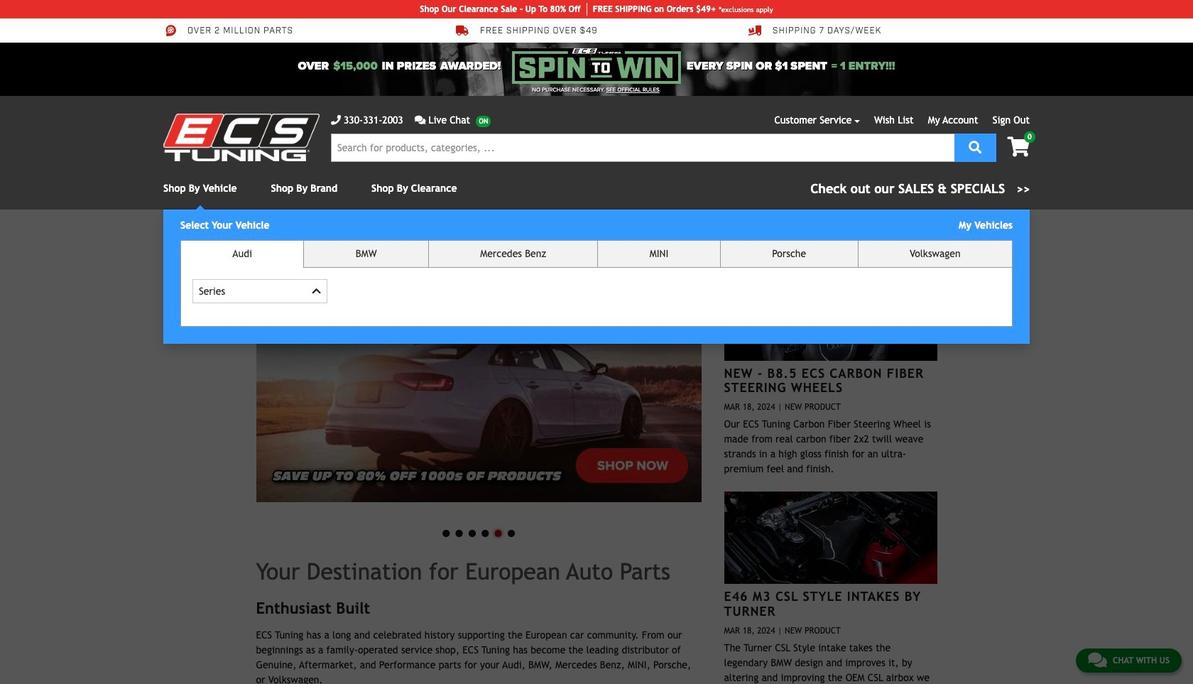 Task type: describe. For each thing, give the bounding box(es) containing it.
e46 m3 csl style intakes by turner image
[[724, 492, 938, 584]]

generic - clearance image
[[256, 244, 702, 502]]

phone image
[[331, 115, 341, 125]]

shopping cart image
[[1008, 137, 1030, 157]]

search image
[[969, 140, 982, 153]]

ecs tuning image
[[163, 114, 320, 161]]

Search text field
[[331, 134, 955, 162]]

ecs tuning 'spin to win' contest logo image
[[512, 48, 681, 84]]

comments image
[[415, 115, 426, 125]]



Task type: locate. For each thing, give the bounding box(es) containing it.
new - b8.5 ecs carbon fiber steering wheels image
[[724, 268, 938, 361]]

tab list
[[180, 240, 1013, 327]]



Task type: vqa. For each thing, say whether or not it's contained in the screenshot.
My Wish Lists link
no



